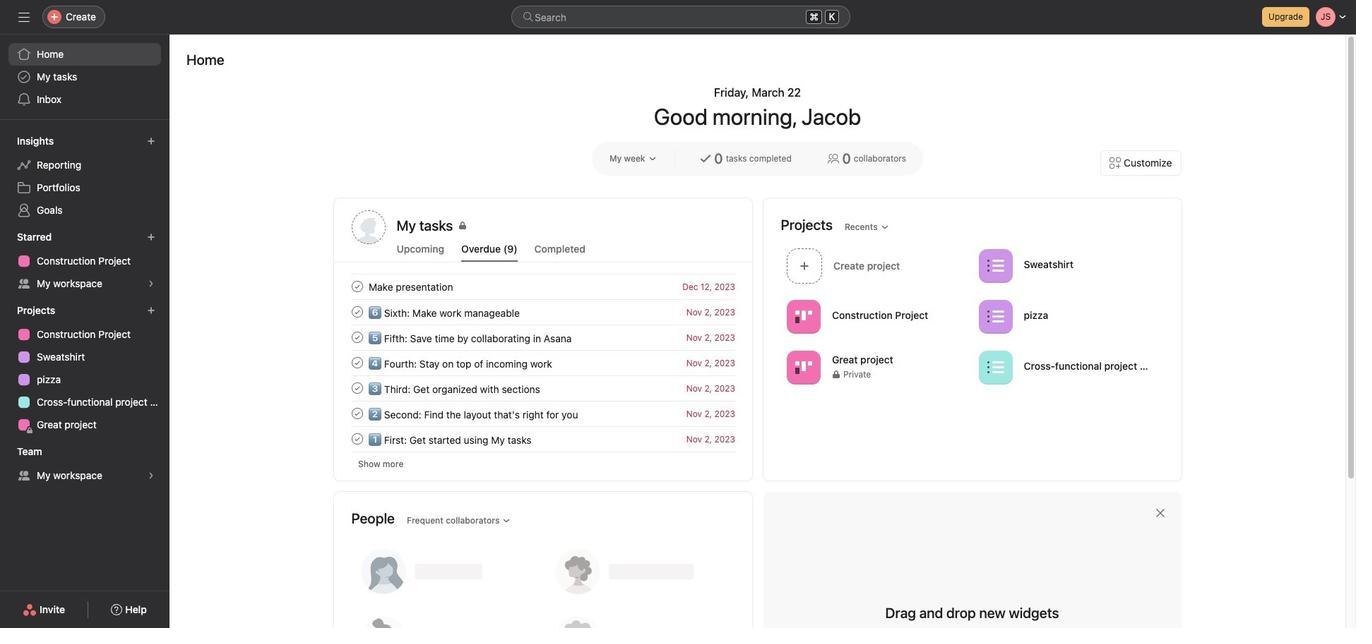Task type: locate. For each thing, give the bounding box(es) containing it.
insights element
[[0, 129, 170, 225]]

1 list image from the top
[[987, 257, 1004, 274]]

3 mark complete image from the top
[[349, 431, 366, 448]]

4 mark complete checkbox from the top
[[349, 431, 366, 448]]

1 mark complete image from the top
[[349, 304, 366, 321]]

4 mark complete image from the top
[[349, 405, 366, 422]]

0 vertical spatial mark complete image
[[349, 278, 366, 295]]

list item
[[781, 244, 973, 288], [334, 274, 752, 300], [334, 300, 752, 325], [334, 325, 752, 350], [334, 350, 752, 376], [334, 376, 752, 401], [334, 401, 752, 427], [334, 427, 752, 452]]

mark complete image for 3rd mark complete checkbox from the top
[[349, 380, 366, 397]]

new insights image
[[147, 137, 155, 146]]

2 list image from the top
[[987, 308, 1004, 325]]

Mark complete checkbox
[[349, 304, 366, 321], [349, 329, 366, 346], [349, 405, 366, 422], [349, 431, 366, 448]]

1 vertical spatial mark complete checkbox
[[349, 355, 366, 372]]

None field
[[511, 6, 851, 28]]

projects element
[[0, 298, 170, 439]]

mark complete image for 1st mark complete option from the bottom of the page
[[349, 431, 366, 448]]

mark complete image
[[349, 304, 366, 321], [349, 329, 366, 346], [349, 355, 366, 372], [349, 405, 366, 422]]

Search tasks, projects, and more text field
[[511, 6, 851, 28]]

2 mark complete image from the top
[[349, 380, 366, 397]]

teams element
[[0, 439, 170, 490]]

2 vertical spatial mark complete checkbox
[[349, 380, 366, 397]]

Mark complete checkbox
[[349, 278, 366, 295], [349, 355, 366, 372], [349, 380, 366, 397]]

mark complete image
[[349, 278, 366, 295], [349, 380, 366, 397], [349, 431, 366, 448]]

2 vertical spatial mark complete image
[[349, 431, 366, 448]]

1 vertical spatial mark complete image
[[349, 380, 366, 397]]

1 mark complete checkbox from the top
[[349, 304, 366, 321]]

2 mark complete checkbox from the top
[[349, 355, 366, 372]]

3 list image from the top
[[987, 359, 1004, 376]]

1 mark complete image from the top
[[349, 278, 366, 295]]

board image
[[795, 359, 812, 376]]

0 vertical spatial mark complete checkbox
[[349, 278, 366, 295]]

2 mark complete checkbox from the top
[[349, 329, 366, 346]]

list image
[[987, 257, 1004, 274], [987, 308, 1004, 325], [987, 359, 1004, 376]]

1 vertical spatial list image
[[987, 308, 1004, 325]]

0 vertical spatial list image
[[987, 257, 1004, 274]]

2 vertical spatial list image
[[987, 359, 1004, 376]]

starred element
[[0, 225, 170, 298]]



Task type: describe. For each thing, give the bounding box(es) containing it.
1 mark complete checkbox from the top
[[349, 278, 366, 295]]

3 mark complete checkbox from the top
[[349, 380, 366, 397]]

hide sidebar image
[[18, 11, 30, 23]]

3 mark complete checkbox from the top
[[349, 405, 366, 422]]

dismiss image
[[1155, 508, 1166, 519]]

global element
[[0, 35, 170, 119]]

3 mark complete image from the top
[[349, 355, 366, 372]]

mark complete image for 1st mark complete checkbox from the top
[[349, 278, 366, 295]]

2 mark complete image from the top
[[349, 329, 366, 346]]

board image
[[795, 308, 812, 325]]

add profile photo image
[[351, 211, 385, 244]]



Task type: vqa. For each thing, say whether or not it's contained in the screenshot.
the top Team Sprint Goal
no



